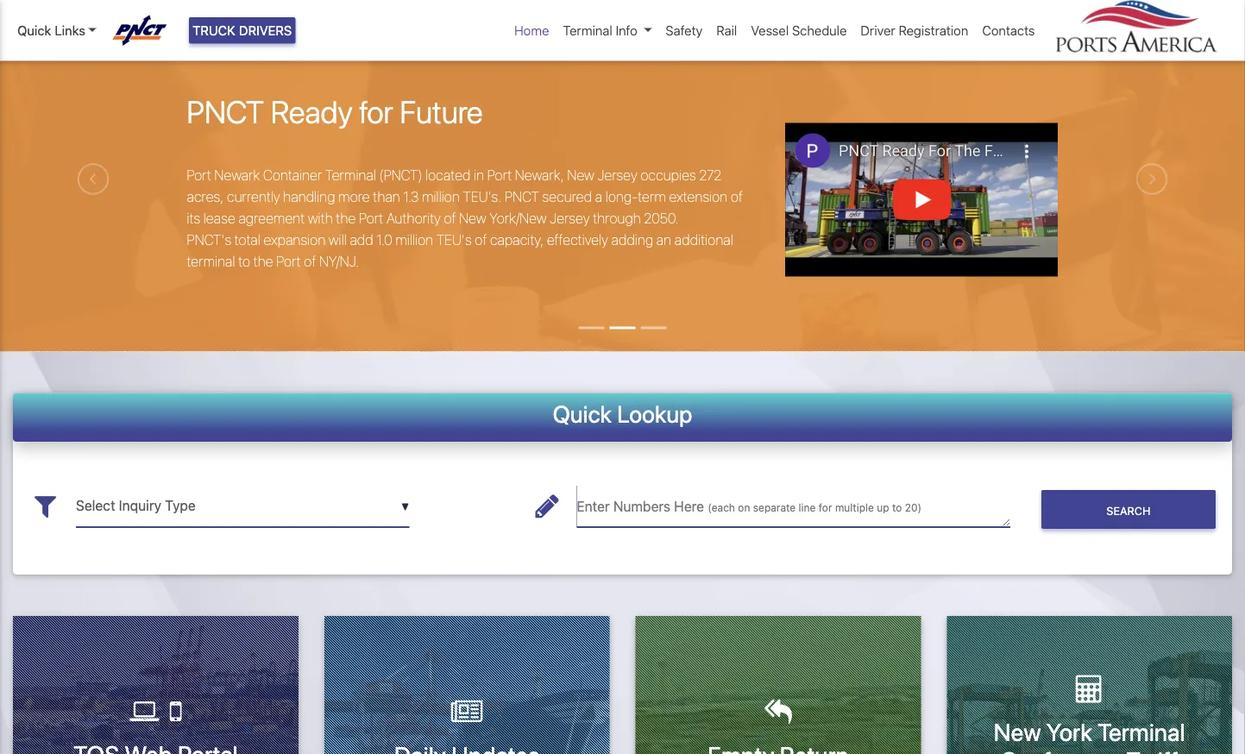 Task type: describe. For each thing, give the bounding box(es) containing it.
vessel
[[751, 23, 789, 38]]

with
[[308, 211, 333, 227]]

new inside new york terminal conference tariff
[[994, 718, 1042, 747]]

pnct ready for future
[[187, 93, 483, 130]]

newark
[[214, 168, 260, 184]]

quick links
[[17, 23, 85, 38]]

contacts
[[983, 23, 1035, 38]]

terminal info
[[563, 23, 638, 38]]

in
[[474, 168, 484, 184]]

rail
[[717, 23, 737, 38]]

home
[[515, 23, 549, 38]]

here
[[674, 499, 704, 515]]

of right extension
[[731, 189, 743, 206]]

0 vertical spatial the
[[336, 211, 356, 227]]

0 horizontal spatial jersey
[[550, 211, 590, 227]]

enter numbers here (each on separate line for multiple up to 20)
[[577, 499, 922, 515]]

pnct ready for future image
[[0, 7, 1246, 449]]

acres,
[[187, 189, 224, 206]]

registration
[[899, 23, 969, 38]]

secured
[[542, 189, 592, 206]]

0 vertical spatial jersey
[[598, 168, 638, 184]]

conference
[[1001, 747, 1121, 754]]

safety
[[666, 23, 703, 38]]

york/new
[[490, 211, 547, 227]]

line
[[799, 502, 816, 515]]

a
[[595, 189, 603, 206]]

enter
[[577, 499, 610, 515]]

handling
[[283, 189, 335, 206]]

1 vertical spatial the
[[253, 254, 273, 270]]

york
[[1047, 718, 1093, 747]]

than
[[373, 189, 400, 206]]

▼
[[402, 501, 409, 513]]

0 horizontal spatial new
[[459, 211, 486, 227]]

of right teu's
[[475, 232, 487, 249]]

multiple
[[836, 502, 874, 515]]

occupies
[[641, 168, 696, 184]]

driver
[[861, 23, 896, 38]]

teu's.
[[463, 189, 502, 206]]

truck drivers
[[193, 23, 292, 38]]

home link
[[508, 14, 556, 47]]

vessel schedule link
[[744, 14, 854, 47]]

to inside enter numbers here (each on separate line for multiple up to 20)
[[893, 502, 902, 515]]

truck drivers link
[[189, 17, 295, 44]]

port newark container terminal (pnct) located in port newark, new jersey occupies 272 acres, currently handling more than 1.3 million teu's.                                 pnct secured a long-term extension of its lease agreement with the port authority of new york/new jersey through 2050. pnct's total expansion will add 1.0 million teu's of capacity,                                 effectively adding an additional terminal to the port of ny/nj.
[[187, 168, 743, 270]]

additional
[[675, 232, 734, 249]]

agreement
[[239, 211, 305, 227]]

long-
[[606, 189, 638, 206]]

terminal inside terminal info link
[[563, 23, 613, 38]]

quick for quick lookup
[[553, 401, 612, 428]]

of down expansion
[[304, 254, 316, 270]]

lookup
[[617, 401, 693, 428]]

drivers
[[239, 23, 292, 38]]

0 vertical spatial pnct
[[187, 93, 264, 130]]

rail link
[[710, 14, 744, 47]]

driver registration link
[[854, 14, 976, 47]]

total
[[235, 232, 260, 249]]

authority
[[387, 211, 441, 227]]

for inside enter numbers here (each on separate line for multiple up to 20)
[[819, 502, 833, 515]]

links
[[55, 23, 85, 38]]

terminal
[[187, 254, 235, 270]]

adding
[[612, 232, 654, 249]]

will
[[329, 232, 347, 249]]

currently
[[227, 189, 280, 206]]

search button
[[1042, 491, 1216, 530]]

effectively
[[547, 232, 608, 249]]

teu's
[[437, 232, 472, 249]]

ny/nj.
[[319, 254, 359, 270]]

newark,
[[515, 168, 564, 184]]

numbers
[[614, 499, 671, 515]]

terminal inside port newark container terminal (pnct) located in port newark, new jersey occupies 272 acres, currently handling more than 1.3 million teu's.                                 pnct secured a long-term extension of its lease agreement with the port authority of new york/new jersey through 2050. pnct's total expansion will add 1.0 million teu's of capacity,                                 effectively adding an additional terminal to the port of ny/nj.
[[325, 168, 376, 184]]

more
[[339, 189, 370, 206]]



Task type: locate. For each thing, give the bounding box(es) containing it.
1 vertical spatial terminal
[[325, 168, 376, 184]]

1 horizontal spatial to
[[893, 502, 902, 515]]

None text field
[[76, 486, 409, 528]]

quick links link
[[17, 21, 96, 40]]

0 horizontal spatial terminal
[[325, 168, 376, 184]]

quick inside 'link'
[[17, 23, 51, 38]]

(pnct)
[[379, 168, 423, 184]]

quick left the lookup
[[553, 401, 612, 428]]

0 horizontal spatial the
[[253, 254, 273, 270]]

0 vertical spatial terminal
[[563, 23, 613, 38]]

port down expansion
[[276, 254, 301, 270]]

capacity,
[[490, 232, 544, 249]]

extension
[[669, 189, 728, 206]]

pnct
[[187, 93, 264, 130], [505, 189, 539, 206]]

port
[[187, 168, 211, 184], [487, 168, 512, 184], [359, 211, 384, 227], [276, 254, 301, 270]]

1 horizontal spatial pnct
[[505, 189, 539, 206]]

port right the in
[[487, 168, 512, 184]]

new up conference at the right bottom of page
[[994, 718, 1042, 747]]

to down total at the top of page
[[238, 254, 250, 270]]

the up the will
[[336, 211, 356, 227]]

for
[[359, 93, 393, 130], [819, 502, 833, 515]]

0 vertical spatial quick
[[17, 23, 51, 38]]

driver registration
[[861, 23, 969, 38]]

new down the teu's.
[[459, 211, 486, 227]]

terminal left the info in the top of the page
[[563, 23, 613, 38]]

0 horizontal spatial for
[[359, 93, 393, 130]]

info
[[616, 23, 638, 38]]

pnct up york/new
[[505, 189, 539, 206]]

ready
[[271, 93, 353, 130]]

new up secured
[[567, 168, 595, 184]]

quick left links
[[17, 23, 51, 38]]

future
[[400, 93, 483, 130]]

to inside port newark container terminal (pnct) located in port newark, new jersey occupies 272 acres, currently handling more than 1.3 million teu's.                                 pnct secured a long-term extension of its lease agreement with the port authority of new york/new jersey through 2050. pnct's total expansion will add 1.0 million teu's of capacity,                                 effectively adding an additional terminal to the port of ny/nj.
[[238, 254, 250, 270]]

an
[[657, 232, 672, 249]]

new
[[567, 168, 595, 184], [459, 211, 486, 227], [994, 718, 1042, 747]]

0 horizontal spatial pnct
[[187, 93, 264, 130]]

terminal
[[563, 23, 613, 38], [325, 168, 376, 184], [1098, 718, 1186, 747]]

quick
[[17, 23, 51, 38], [553, 401, 612, 428]]

2050.
[[644, 211, 679, 227]]

jersey up 'long-'
[[598, 168, 638, 184]]

0 horizontal spatial quick
[[17, 23, 51, 38]]

2 horizontal spatial terminal
[[1098, 718, 1186, 747]]

through
[[593, 211, 641, 227]]

contacts link
[[976, 14, 1042, 47]]

container
[[263, 168, 322, 184]]

add
[[350, 232, 374, 249]]

0 horizontal spatial to
[[238, 254, 250, 270]]

quick for quick links
[[17, 23, 51, 38]]

million
[[422, 189, 460, 206], [396, 232, 433, 249]]

lease
[[203, 211, 235, 227]]

2 vertical spatial new
[[994, 718, 1042, 747]]

0 vertical spatial new
[[567, 168, 595, 184]]

for right line
[[819, 502, 833, 515]]

(each
[[708, 502, 735, 515]]

port up the acres,
[[187, 168, 211, 184]]

vessel schedule
[[751, 23, 847, 38]]

terminal inside new york terminal conference tariff
[[1098, 718, 1186, 747]]

0 vertical spatial for
[[359, 93, 393, 130]]

of
[[731, 189, 743, 206], [444, 211, 456, 227], [475, 232, 487, 249], [304, 254, 316, 270]]

million down located
[[422, 189, 460, 206]]

up
[[877, 502, 890, 515]]

None text field
[[577, 486, 1011, 528]]

1 vertical spatial quick
[[553, 401, 612, 428]]

its
[[187, 211, 200, 227]]

quick lookup
[[553, 401, 693, 428]]

the down total at the top of page
[[253, 254, 273, 270]]

1 horizontal spatial new
[[567, 168, 595, 184]]

terminal info link
[[556, 14, 659, 47]]

1 vertical spatial for
[[819, 502, 833, 515]]

1 vertical spatial million
[[396, 232, 433, 249]]

1 vertical spatial jersey
[[550, 211, 590, 227]]

1 horizontal spatial quick
[[553, 401, 612, 428]]

1.3
[[403, 189, 419, 206]]

terminal up tariff
[[1098, 718, 1186, 747]]

1 horizontal spatial terminal
[[563, 23, 613, 38]]

20)
[[905, 502, 922, 515]]

separate
[[753, 502, 796, 515]]

port up the add
[[359, 211, 384, 227]]

the
[[336, 211, 356, 227], [253, 254, 273, 270]]

new york terminal conference tariff
[[994, 718, 1186, 754]]

terminal up more
[[325, 168, 376, 184]]

1 vertical spatial pnct
[[505, 189, 539, 206]]

to right up
[[893, 502, 902, 515]]

pnct up 'newark'
[[187, 93, 264, 130]]

expansion
[[264, 232, 326, 249]]

2 horizontal spatial new
[[994, 718, 1042, 747]]

schedule
[[792, 23, 847, 38]]

of up teu's
[[444, 211, 456, 227]]

alert
[[0, 0, 1246, 7]]

0 vertical spatial million
[[422, 189, 460, 206]]

pnct's
[[187, 232, 231, 249]]

1 vertical spatial new
[[459, 211, 486, 227]]

tariff
[[1127, 747, 1179, 754]]

on
[[738, 502, 750, 515]]

1 vertical spatial to
[[893, 502, 902, 515]]

truck
[[193, 23, 236, 38]]

pnct inside port newark container terminal (pnct) located in port newark, new jersey occupies 272 acres, currently handling more than 1.3 million teu's.                                 pnct secured a long-term extension of its lease agreement with the port authority of new york/new jersey through 2050. pnct's total expansion will add 1.0 million teu's of capacity,                                 effectively adding an additional terminal to the port of ny/nj.
[[505, 189, 539, 206]]

1 horizontal spatial jersey
[[598, 168, 638, 184]]

million down authority
[[396, 232, 433, 249]]

to
[[238, 254, 250, 270], [893, 502, 902, 515]]

term
[[638, 189, 666, 206]]

1 horizontal spatial for
[[819, 502, 833, 515]]

search
[[1107, 504, 1151, 517]]

1.0
[[377, 232, 393, 249]]

for right ready
[[359, 93, 393, 130]]

0 vertical spatial to
[[238, 254, 250, 270]]

2 vertical spatial terminal
[[1098, 718, 1186, 747]]

jersey down secured
[[550, 211, 590, 227]]

safety link
[[659, 14, 710, 47]]

jersey
[[598, 168, 638, 184], [550, 211, 590, 227]]

1 horizontal spatial the
[[336, 211, 356, 227]]

272
[[700, 168, 722, 184]]

located
[[426, 168, 471, 184]]



Task type: vqa. For each thing, say whether or not it's contained in the screenshot.
8th mm/dd/yy field from right
no



